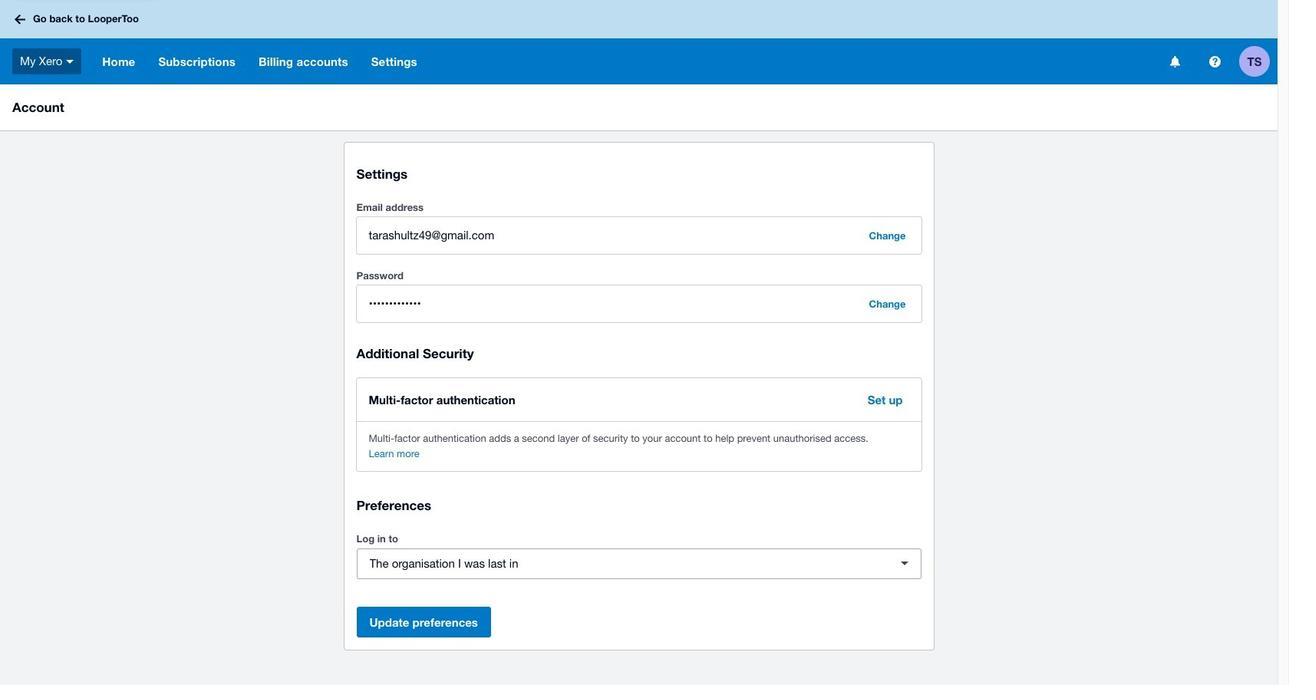 Task type: describe. For each thing, give the bounding box(es) containing it.
2 status from the top
[[356, 286, 921, 323]]

1 horizontal spatial svg image
[[1170, 56, 1180, 67]]

0 horizontal spatial svg image
[[66, 60, 74, 64]]

1 status from the top
[[356, 217, 921, 254]]

2 horizontal spatial svg image
[[1209, 56, 1221, 67]]



Task type: vqa. For each thing, say whether or not it's contained in the screenshot.
'authentication' related to Multi-factor authentication adds a second layer of security to your account to help prevent unauthorised access. Learn more
no



Task type: locate. For each thing, give the bounding box(es) containing it.
0 vertical spatial status
[[356, 217, 921, 254]]

banner
[[0, 0, 1278, 84]]

svg image
[[1170, 56, 1180, 67], [1209, 56, 1221, 67], [66, 60, 74, 64]]

1 vertical spatial status
[[356, 286, 921, 323]]

svg image
[[15, 14, 25, 24]]

status
[[356, 217, 921, 254], [356, 286, 921, 323]]



